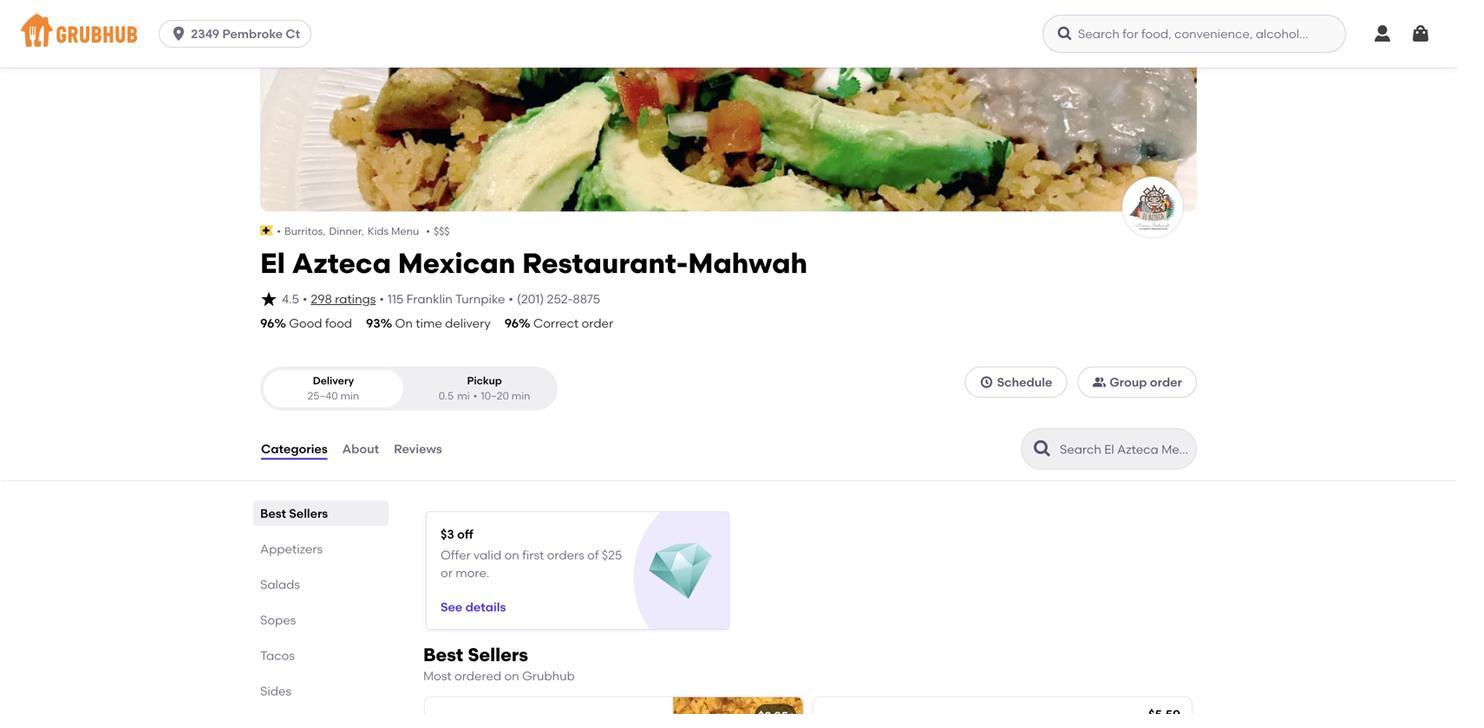 Task type: describe. For each thing, give the bounding box(es) containing it.
group order button
[[1078, 367, 1197, 398]]

$25
[[602, 548, 622, 563]]

see
[[441, 600, 463, 615]]

93
[[366, 316, 380, 331]]

252-
[[547, 292, 573, 307]]

2349 pembroke ct
[[191, 26, 300, 41]]

salads
[[260, 578, 300, 592]]

tacos
[[260, 649, 295, 664]]

mi
[[457, 390, 470, 403]]

about
[[342, 442, 379, 457]]

2349
[[191, 26, 219, 41]]

good food
[[289, 316, 352, 331]]

reviews
[[394, 442, 442, 457]]

best for best sellers most ordered on grubhub
[[423, 644, 463, 667]]

search icon image
[[1032, 439, 1053, 460]]

reviews button
[[393, 418, 443, 481]]

off
[[457, 527, 473, 542]]

subscription pass image
[[260, 226, 273, 236]]

turnpike
[[455, 292, 505, 307]]

best sellers most ordered on grubhub
[[423, 644, 575, 684]]

about button
[[341, 418, 380, 481]]

best for best sellers
[[260, 507, 286, 521]]

• right subscription pass image
[[277, 225, 281, 238]]

time
[[416, 316, 442, 331]]

4.5
[[282, 292, 299, 307]]

order for correct order
[[582, 316, 613, 331]]

el azteca mexican restaurant-mahwah
[[260, 247, 808, 280]]

franklin
[[406, 292, 453, 307]]

offer
[[441, 548, 471, 563]]

4.5 • 298 ratings
[[282, 292, 376, 307]]

96 for good food
[[260, 316, 274, 331]]

schedule button
[[965, 367, 1067, 398]]

grubhub
[[522, 669, 575, 684]]

el
[[260, 247, 285, 280]]

good
[[289, 316, 322, 331]]

appetizers
[[260, 542, 323, 557]]

25–40
[[308, 390, 338, 403]]

on
[[395, 316, 413, 331]]

ratings
[[335, 292, 376, 307]]

correct order
[[533, 316, 613, 331]]

Search for food, convenience, alcohol... search field
[[1043, 15, 1346, 53]]

more.
[[456, 566, 490, 581]]

sopes
[[260, 613, 296, 628]]

sellers for best sellers most ordered on grubhub
[[468, 644, 528, 667]]

8875
[[573, 292, 600, 307]]

see details button
[[441, 592, 506, 623]]

categories button
[[260, 418, 328, 481]]

burritos,
[[284, 225, 326, 238]]

caret left icon image
[[279, 14, 300, 35]]

dinner,
[[329, 225, 364, 238]]



Task type: locate. For each thing, give the bounding box(es) containing it.
1 vertical spatial on
[[504, 669, 519, 684]]

1 min from the left
[[340, 390, 359, 403]]

2 vertical spatial svg image
[[980, 376, 994, 390]]

$3
[[441, 527, 454, 542]]

sellers for best sellers
[[289, 507, 328, 521]]

2 horizontal spatial svg image
[[1410, 23, 1431, 44]]

on inside best sellers most ordered on grubhub
[[504, 669, 519, 684]]

0 horizontal spatial sellers
[[289, 507, 328, 521]]

• 115 franklin turnpike • (201) 252-8875
[[379, 292, 600, 307]]

1 vertical spatial sellers
[[468, 644, 528, 667]]

sellers inside best sellers most ordered on grubhub
[[468, 644, 528, 667]]

0 vertical spatial order
[[582, 316, 613, 331]]

1 horizontal spatial order
[[1150, 375, 1182, 390]]

1 vertical spatial best
[[423, 644, 463, 667]]

• left $$$
[[426, 225, 430, 238]]

main navigation navigation
[[0, 0, 1457, 68]]

svg image
[[170, 25, 187, 43], [260, 291, 278, 308], [980, 376, 994, 390]]

sellers up appetizers
[[289, 507, 328, 521]]

96 left good
[[260, 316, 274, 331]]

group order
[[1110, 375, 1182, 390]]

option group containing delivery 25–40 min
[[260, 367, 558, 411]]

96 for correct order
[[505, 316, 519, 331]]

0 vertical spatial on
[[504, 548, 519, 563]]

0 horizontal spatial 96
[[260, 316, 274, 331]]

people icon image
[[1092, 376, 1106, 390]]

• burritos, dinner, kids menu • $$$
[[277, 225, 450, 238]]

0 horizontal spatial min
[[340, 390, 359, 403]]

schedule
[[997, 375, 1052, 390]]

0 horizontal spatial svg image
[[170, 25, 187, 43]]

min
[[340, 390, 359, 403], [512, 390, 530, 403]]

or
[[441, 566, 453, 581]]

svg image inside 2349 pembroke ct button
[[170, 25, 187, 43]]

115
[[388, 292, 404, 307]]

min right 10–20
[[512, 390, 530, 403]]

mahwah
[[688, 247, 808, 280]]

save this restaurant image
[[1119, 14, 1140, 35]]

best
[[260, 507, 286, 521], [423, 644, 463, 667]]

save this restaurant button
[[1114, 9, 1145, 40]]

share icon image
[[1157, 14, 1178, 35]]

10–20
[[481, 390, 509, 403]]

of
[[587, 548, 599, 563]]

0 vertical spatial svg image
[[170, 25, 187, 43]]

best inside best sellers most ordered on grubhub
[[423, 644, 463, 667]]

1 horizontal spatial svg image
[[260, 291, 278, 308]]

svg image left 2349
[[170, 25, 187, 43]]

1 horizontal spatial min
[[512, 390, 530, 403]]

mexican rice image
[[673, 698, 803, 715]]

sellers up ordered
[[468, 644, 528, 667]]

0 vertical spatial best
[[260, 507, 286, 521]]

pembroke
[[222, 26, 283, 41]]

2 96 from the left
[[505, 316, 519, 331]]

1 on from the top
[[504, 548, 519, 563]]

1 horizontal spatial sellers
[[468, 644, 528, 667]]

best up most at the bottom left of page
[[423, 644, 463, 667]]

96 down (201) at the left
[[505, 316, 519, 331]]

1 vertical spatial order
[[1150, 375, 1182, 390]]

min inside delivery 25–40 min
[[340, 390, 359, 403]]

svg image inside the schedule button
[[980, 376, 994, 390]]

option group
[[260, 367, 558, 411]]

azteca
[[292, 247, 391, 280]]

delivery 25–40 min
[[308, 375, 359, 403]]

on left first
[[504, 548, 519, 563]]

delivery
[[313, 375, 354, 387]]

sides
[[260, 684, 291, 699]]

order right group
[[1150, 375, 1182, 390]]

valid
[[474, 548, 502, 563]]

on for off
[[504, 548, 519, 563]]

1 vertical spatial svg image
[[260, 291, 278, 308]]

on inside $3 off offer valid on first orders of $25 or more.
[[504, 548, 519, 563]]

svg image
[[1372, 23, 1393, 44], [1410, 23, 1431, 44], [1057, 25, 1074, 43]]

96
[[260, 316, 274, 331], [505, 316, 519, 331]]

sellers
[[289, 507, 328, 521], [468, 644, 528, 667]]

group
[[1110, 375, 1147, 390]]

min inside pickup 0.5 mi • 10–20 min
[[512, 390, 530, 403]]

categories
[[261, 442, 328, 457]]

2 on from the top
[[504, 669, 519, 684]]

on right ordered
[[504, 669, 519, 684]]

2349 pembroke ct button
[[159, 20, 318, 48]]

•
[[277, 225, 281, 238], [426, 225, 430, 238], [303, 292, 307, 307], [379, 292, 384, 307], [509, 292, 513, 307], [473, 390, 477, 403]]

2 min from the left
[[512, 390, 530, 403]]

correct
[[533, 316, 579, 331]]

order for group order
[[1150, 375, 1182, 390]]

first
[[522, 548, 544, 563]]

promo image
[[649, 540, 712, 604]]

delivery
[[445, 316, 491, 331]]

order down 8875
[[582, 316, 613, 331]]

0 horizontal spatial order
[[582, 316, 613, 331]]

0.5
[[439, 390, 454, 403]]

ct
[[286, 26, 300, 41]]

• left 115 in the top left of the page
[[379, 292, 384, 307]]

$$$
[[434, 225, 450, 238]]

• inside pickup 0.5 mi • 10–20 min
[[473, 390, 477, 403]]

svg image left schedule
[[980, 376, 994, 390]]

order
[[582, 316, 613, 331], [1150, 375, 1182, 390]]

on time delivery
[[395, 316, 491, 331]]

best up appetizers
[[260, 507, 286, 521]]

1 96 from the left
[[260, 316, 274, 331]]

orders
[[547, 548, 584, 563]]

Search El Azteca Mexican Restaurant-Mahwah search field
[[1058, 442, 1191, 458]]

0 vertical spatial sellers
[[289, 507, 328, 521]]

on
[[504, 548, 519, 563], [504, 669, 519, 684]]

0 horizontal spatial best
[[260, 507, 286, 521]]

1 horizontal spatial svg image
[[1372, 23, 1393, 44]]

on for sellers
[[504, 669, 519, 684]]

min down the delivery in the left of the page
[[340, 390, 359, 403]]

1 horizontal spatial 96
[[505, 316, 519, 331]]

svg image left 4.5 at top left
[[260, 291, 278, 308]]

pickup 0.5 mi • 10–20 min
[[439, 375, 530, 403]]

restaurant-
[[522, 247, 688, 280]]

details
[[465, 600, 506, 615]]

$3 off offer valid on first orders of $25 or more.
[[441, 527, 622, 581]]

ordered
[[455, 669, 501, 684]]

see details
[[441, 600, 506, 615]]

• right 4.5 at top left
[[303, 292, 307, 307]]

most
[[423, 669, 452, 684]]

menu
[[391, 225, 419, 238]]

• right mi
[[473, 390, 477, 403]]

pickup
[[467, 375, 502, 387]]

best sellers
[[260, 507, 328, 521]]

mexican
[[398, 247, 516, 280]]

order inside button
[[1150, 375, 1182, 390]]

2 horizontal spatial svg image
[[980, 376, 994, 390]]

food
[[325, 316, 352, 331]]

(201)
[[517, 292, 544, 307]]

kids
[[368, 225, 389, 238]]

298
[[311, 292, 332, 307]]

0 horizontal spatial svg image
[[1057, 25, 1074, 43]]

1 horizontal spatial best
[[423, 644, 463, 667]]

• left (201) at the left
[[509, 292, 513, 307]]

svg image for schedule
[[980, 376, 994, 390]]

svg image for 2349 pembroke ct
[[170, 25, 187, 43]]



Task type: vqa. For each thing, say whether or not it's contained in the screenshot.
2nd svg icon from left
yes



